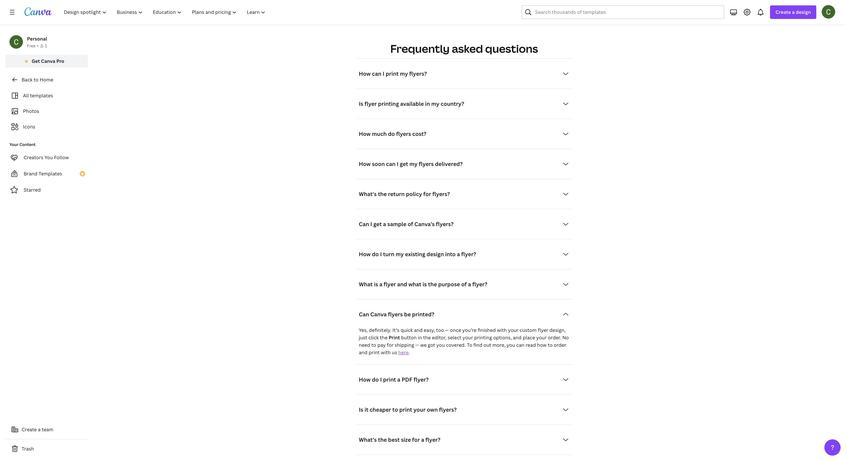 Task type: describe. For each thing, give the bounding box(es) containing it.
out
[[484, 342, 492, 348]]

flyer? inside how do i print a pdf flyer? dropdown button
[[414, 376, 429, 384]]

brand
[[24, 170, 37, 177]]

the inside button in the editor, select your printing options, and place your order. no need to pay for shipping — we got you covered. to find out more, you can read how to order and print with us
[[424, 334, 431, 341]]

cost?
[[413, 130, 427, 138]]

your up how
[[537, 334, 547, 341]]

what
[[409, 281, 422, 288]]

once
[[450, 327, 462, 333]]

can for can i get a sample of canva's flyers?
[[359, 221, 369, 228]]

and inside dropdown button
[[398, 281, 408, 288]]

how for how do i turn my existing design into a flyer?
[[359, 251, 371, 258]]

templates
[[39, 170, 62, 177]]

2 is from the left
[[423, 281, 427, 288]]

flyers inside dropdown button
[[397, 130, 411, 138]]

canva's
[[415, 221, 435, 228]]

country?
[[441, 100, 465, 108]]

here .
[[399, 349, 410, 356]]

can inside how soon can i get my flyers delivered? dropdown button
[[386, 160, 396, 168]]

content
[[19, 142, 36, 147]]

creators
[[24, 154, 43, 161]]

printing inside button in the editor, select your printing options, and place your order. no need to pay for shipping — we got you covered. to find out more, you can read how to order and print with us
[[475, 334, 493, 341]]

i for pdf
[[380, 376, 382, 384]]

editor,
[[432, 334, 447, 341]]

is it cheaper to print your own flyers? button
[[357, 403, 573, 417]]

order
[[554, 342, 567, 348]]

what
[[359, 281, 373, 288]]

canva for get
[[41, 58, 55, 64]]

do for print
[[372, 376, 379, 384]]

do for turn
[[372, 251, 379, 258]]

a inside dropdown button
[[793, 9, 796, 15]]

create a team
[[22, 426, 53, 433]]

best
[[388, 436, 400, 444]]

find
[[474, 342, 483, 348]]

1
[[45, 43, 47, 49]]

turn
[[383, 251, 395, 258]]

design inside dropdown button
[[797, 9, 812, 15]]

create a design
[[776, 9, 812, 15]]

create a team button
[[5, 423, 88, 436]]

button
[[401, 334, 417, 341]]

button in the editor, select your printing options, and place your order. no need to pay for shipping — we got you covered. to find out more, you can read how to order and print with us
[[359, 334, 569, 356]]

no
[[563, 334, 569, 341]]

canva for can
[[371, 311, 387, 318]]

creators you follow
[[24, 154, 69, 161]]

how soon can i get my flyers delivered? button
[[357, 157, 573, 171]]

brand templates
[[24, 170, 62, 177]]

the inside what's the best size for a flyer? 'dropdown button'
[[378, 436, 387, 444]]

return
[[388, 190, 405, 198]]

i inside can i get a sample of canva's flyers? dropdown button
[[371, 221, 372, 228]]

in inside button in the editor, select your printing options, and place your order. no need to pay for shipping — we got you covered. to find out more, you can read how to order and print with us
[[418, 334, 422, 341]]

what's the return policy for flyers?
[[359, 190, 450, 198]]

— inside yes, definitely. it's quick and easy, too — once you're finished with your custom flyer design, just click the
[[446, 327, 449, 333]]

starred
[[24, 187, 41, 193]]

get inside dropdown button
[[400, 160, 409, 168]]

we
[[421, 342, 427, 348]]

your content
[[9, 142, 36, 147]]

with inside button in the editor, select your printing options, and place your order. no need to pay for shipping — we got you covered. to find out more, you can read how to order and print with us
[[381, 349, 391, 356]]

a inside dropdown button
[[457, 251, 460, 258]]

how do i print a pdf flyer? button
[[357, 373, 573, 387]]

trash link
[[5, 442, 88, 456]]

to
[[467, 342, 473, 348]]

home
[[40, 76, 53, 83]]

you're
[[463, 327, 477, 333]]

much
[[372, 130, 387, 138]]

frequently asked questions
[[391, 41, 539, 56]]

follow
[[54, 154, 69, 161]]

get canva pro button
[[5, 55, 88, 68]]

how for how much do flyers cost?
[[359, 130, 371, 138]]

printed?
[[412, 311, 435, 318]]

design,
[[550, 327, 566, 333]]

Search search field
[[536, 6, 721, 19]]

2 vertical spatial flyers
[[388, 311, 403, 318]]

0 vertical spatial do
[[388, 130, 395, 138]]

icons
[[23, 123, 35, 130]]

size
[[401, 436, 411, 444]]

create a design button
[[771, 5, 817, 19]]

with inside yes, definitely. it's quick and easy, too — once you're finished with your custom flyer design, just click the
[[498, 327, 507, 333]]

i inside how soon can i get my flyers delivered? dropdown button
[[397, 160, 399, 168]]

.
[[409, 349, 410, 356]]

starred link
[[5, 183, 88, 197]]

to right back
[[34, 76, 39, 83]]

yes, definitely. it's quick and easy, too — once you're finished with your custom flyer design, just click the
[[359, 327, 566, 341]]

pdf
[[402, 376, 413, 384]]

here link
[[399, 349, 409, 356]]

order.
[[548, 334, 562, 341]]

christina overa image
[[823, 5, 836, 19]]

policy
[[406, 190, 423, 198]]

what's
[[359, 190, 377, 198]]

how much do flyers cost? button
[[357, 127, 573, 141]]

it
[[365, 406, 369, 414]]

can canva flyers be printed?
[[359, 311, 435, 318]]

how for how do i print a pdf flyer?
[[359, 376, 371, 384]]

how soon can i get my flyers delivered?
[[359, 160, 463, 168]]

back to home
[[22, 76, 53, 83]]

just
[[359, 334, 368, 341]]

your inside yes, definitely. it's quick and easy, too — once you're finished with your custom flyer design, just click the
[[509, 327, 519, 333]]

soon
[[372, 160, 385, 168]]

a inside 'dropdown button'
[[422, 436, 425, 444]]

flyer? inside 'what is a flyer and what is the purpose of a flyer?' dropdown button
[[473, 281, 488, 288]]

options,
[[494, 334, 512, 341]]

print
[[389, 334, 400, 341]]

how do i turn my existing design into a flyer? button
[[357, 248, 573, 261]]

is flyer printing available in my country? button
[[357, 97, 573, 111]]

the inside yes, definitely. it's quick and easy, too — once you're finished with your custom flyer design, just click the
[[380, 334, 388, 341]]

get canva pro
[[32, 58, 64, 64]]

what's the best size for a flyer? button
[[357, 433, 573, 447]]

all templates link
[[9, 89, 84, 102]]

trash
[[22, 446, 34, 452]]

for for size
[[413, 436, 420, 444]]

create for create a design
[[776, 9, 792, 15]]

custom
[[520, 327, 537, 333]]

what is a flyer and what is the purpose of a flyer? button
[[357, 278, 573, 291]]

get inside dropdown button
[[374, 221, 382, 228]]

top level navigation element
[[60, 5, 272, 19]]

can for can canva flyers be printed?
[[359, 311, 369, 318]]

us
[[392, 349, 398, 356]]

is it cheaper to print your own flyers?
[[359, 406, 457, 414]]

how do i turn my existing design into a flyer?
[[359, 251, 477, 258]]

definitely.
[[369, 327, 392, 333]]

you
[[45, 154, 53, 161]]



Task type: locate. For each thing, give the bounding box(es) containing it.
2 horizontal spatial can
[[517, 342, 525, 348]]

canva inside dropdown button
[[371, 311, 387, 318]]

1 vertical spatial get
[[374, 221, 382, 228]]

1 vertical spatial canva
[[371, 311, 387, 318]]

covered.
[[446, 342, 466, 348]]

do up cheaper in the left of the page
[[372, 376, 379, 384]]

your inside dropdown button
[[414, 406, 426, 414]]

what's the return policy for flyers? button
[[357, 187, 573, 201]]

flyer? right the pdf
[[414, 376, 429, 384]]

can inside dropdown button
[[359, 311, 369, 318]]

the inside 'what is a flyer and what is the purpose of a flyer?' dropdown button
[[429, 281, 437, 288]]

4 how from the top
[[359, 251, 371, 258]]

0 vertical spatial printing
[[378, 100, 399, 108]]

with down pay
[[381, 349, 391, 356]]

you
[[437, 342, 445, 348], [507, 342, 516, 348]]

of right purpose
[[462, 281, 467, 288]]

2 vertical spatial for
[[413, 436, 420, 444]]

flyers? inside what's the return policy for flyers? dropdown button
[[433, 190, 450, 198]]

flyer? inside how do i turn my existing design into a flyer? dropdown button
[[462, 251, 477, 258]]

flyer? right purpose
[[473, 281, 488, 288]]

i inside how can i print my flyers? dropdown button
[[383, 70, 385, 78]]

available
[[401, 100, 424, 108]]

can inside how can i print my flyers? dropdown button
[[372, 70, 382, 78]]

for right size
[[413, 436, 420, 444]]

how
[[359, 70, 371, 78], [359, 130, 371, 138], [359, 160, 371, 168], [359, 251, 371, 258], [359, 376, 371, 384]]

get
[[32, 58, 40, 64]]

0 vertical spatial can
[[372, 70, 382, 78]]

2 can from the top
[[359, 311, 369, 318]]

you down editor,
[[437, 342, 445, 348]]

1 vertical spatial can
[[359, 311, 369, 318]]

1 horizontal spatial in
[[426, 100, 430, 108]]

1 horizontal spatial —
[[446, 327, 449, 333]]

my right turn
[[396, 251, 404, 258]]

•
[[37, 43, 39, 49]]

1 vertical spatial do
[[372, 251, 379, 258]]

can i get a sample of canva's flyers? button
[[357, 217, 573, 231]]

to down click
[[372, 342, 377, 348]]

the inside what's the return policy for flyers? dropdown button
[[378, 190, 387, 198]]

for inside 'dropdown button'
[[413, 436, 420, 444]]

—
[[446, 327, 449, 333], [416, 342, 419, 348]]

brand templates link
[[5, 167, 88, 181]]

in up we
[[418, 334, 422, 341]]

0 horizontal spatial is
[[374, 281, 378, 288]]

in right available
[[426, 100, 430, 108]]

1 vertical spatial can
[[386, 160, 396, 168]]

do inside dropdown button
[[372, 251, 379, 258]]

what's
[[359, 436, 377, 444]]

icons link
[[9, 120, 84, 133]]

free
[[27, 43, 36, 49]]

0 vertical spatial flyers
[[397, 130, 411, 138]]

0 horizontal spatial of
[[408, 221, 414, 228]]

get left sample
[[374, 221, 382, 228]]

1 vertical spatial printing
[[475, 334, 493, 341]]

flyer up order. at the right bottom
[[538, 327, 549, 333]]

0 vertical spatial with
[[498, 327, 507, 333]]

1 can from the top
[[359, 221, 369, 228]]

1 vertical spatial in
[[418, 334, 422, 341]]

i inside how do i turn my existing design into a flyer? dropdown button
[[380, 251, 382, 258]]

is right what
[[423, 281, 427, 288]]

cheaper
[[370, 406, 392, 414]]

the
[[378, 190, 387, 198], [429, 281, 437, 288], [380, 334, 388, 341], [424, 334, 431, 341], [378, 436, 387, 444]]

0 horizontal spatial printing
[[378, 100, 399, 108]]

and inside yes, definitely. it's quick and easy, too — once you're finished with your custom flyer design, just click the
[[414, 327, 423, 333]]

read
[[526, 342, 536, 348]]

can canva flyers be printed? button
[[357, 308, 573, 321]]

2 horizontal spatial flyer
[[538, 327, 549, 333]]

for inside dropdown button
[[424, 190, 432, 198]]

i for existing
[[380, 251, 382, 258]]

printing inside 'is flyer printing available in my country?' dropdown button
[[378, 100, 399, 108]]

photos
[[23, 108, 39, 114]]

got
[[428, 342, 436, 348]]

1 horizontal spatial design
[[797, 9, 812, 15]]

design left into
[[427, 251, 444, 258]]

the up pay
[[380, 334, 388, 341]]

can inside button in the editor, select your printing options, and place your order. no need to pay for shipping — we got you covered. to find out more, you can read how to order and print with us
[[517, 342, 525, 348]]

1 how from the top
[[359, 70, 371, 78]]

into
[[446, 251, 456, 258]]

sample
[[388, 221, 407, 228]]

team
[[42, 426, 53, 433]]

you down options,
[[507, 342, 516, 348]]

0 vertical spatial —
[[446, 327, 449, 333]]

select
[[448, 334, 462, 341]]

is
[[359, 100, 364, 108], [359, 406, 364, 414]]

2 vertical spatial flyer
[[538, 327, 549, 333]]

can up yes,
[[359, 311, 369, 318]]

place
[[523, 334, 536, 341]]

your down you're on the bottom right of the page
[[463, 334, 473, 341]]

flyers? right canva's
[[436, 221, 454, 228]]

flyer up 'much'
[[365, 100, 377, 108]]

flyer inside yes, definitely. it's quick and easy, too — once you're finished with your custom flyer design, just click the
[[538, 327, 549, 333]]

design inside dropdown button
[[427, 251, 444, 258]]

can down what's
[[359, 221, 369, 228]]

flyers? inside can i get a sample of canva's flyers? dropdown button
[[436, 221, 454, 228]]

can
[[372, 70, 382, 78], [386, 160, 396, 168], [517, 342, 525, 348]]

1 you from the left
[[437, 342, 445, 348]]

1 vertical spatial flyers
[[419, 160, 434, 168]]

2 you from the left
[[507, 342, 516, 348]]

0 vertical spatial get
[[400, 160, 409, 168]]

flyers? inside is it cheaper to print your own flyers? dropdown button
[[440, 406, 457, 414]]

canva left pro
[[41, 58, 55, 64]]

flyers? inside how can i print my flyers? dropdown button
[[410, 70, 427, 78]]

is
[[374, 281, 378, 288], [423, 281, 427, 288]]

my inside dropdown button
[[410, 160, 418, 168]]

printing down finished
[[475, 334, 493, 341]]

3 how from the top
[[359, 160, 371, 168]]

flyers left be at the left of the page
[[388, 311, 403, 318]]

1 vertical spatial flyer
[[384, 281, 396, 288]]

be
[[405, 311, 411, 318]]

create inside button
[[22, 426, 37, 433]]

0 vertical spatial for
[[424, 190, 432, 198]]

how for how can i print my flyers?
[[359, 70, 371, 78]]

i inside how do i print a pdf flyer? dropdown button
[[380, 376, 382, 384]]

1 vertical spatial with
[[381, 349, 391, 356]]

— inside button in the editor, select your printing options, and place your order. no need to pay for shipping — we got you covered. to find out more, you can read how to order and print with us
[[416, 342, 419, 348]]

0 vertical spatial flyer
[[365, 100, 377, 108]]

— right "too"
[[446, 327, 449, 333]]

your left own
[[414, 406, 426, 414]]

— left we
[[416, 342, 419, 348]]

my down frequently
[[400, 70, 408, 78]]

0 horizontal spatial flyer
[[365, 100, 377, 108]]

in inside 'is flyer printing available in my country?' dropdown button
[[426, 100, 430, 108]]

flyer
[[365, 100, 377, 108], [384, 281, 396, 288], [538, 327, 549, 333]]

creators you follow link
[[5, 151, 88, 164]]

shipping
[[395, 342, 415, 348]]

print inside dropdown button
[[400, 406, 413, 414]]

for down print
[[387, 342, 394, 348]]

with up options,
[[498, 327, 507, 333]]

finished
[[478, 327, 496, 333]]

for
[[424, 190, 432, 198], [387, 342, 394, 348], [413, 436, 420, 444]]

0 horizontal spatial canva
[[41, 58, 55, 64]]

flyers? down frequently
[[410, 70, 427, 78]]

to right how
[[548, 342, 553, 348]]

print inside button in the editor, select your printing options, and place your order. no need to pay for shipping — we got you covered. to find out more, you can read how to order and print with us
[[369, 349, 380, 356]]

the left return at the top left of the page
[[378, 190, 387, 198]]

the down "easy,"
[[424, 334, 431, 341]]

0 vertical spatial canva
[[41, 58, 55, 64]]

how do i print a pdf flyer?
[[359, 376, 429, 384]]

the left purpose
[[429, 281, 437, 288]]

and down need
[[359, 349, 368, 356]]

all templates
[[23, 92, 53, 99]]

flyer? inside what's the best size for a flyer? 'dropdown button'
[[426, 436, 441, 444]]

1 horizontal spatial create
[[776, 9, 792, 15]]

can inside dropdown button
[[359, 221, 369, 228]]

flyers left the cost?
[[397, 130, 411, 138]]

is right the what
[[374, 281, 378, 288]]

quick
[[401, 327, 413, 333]]

more,
[[493, 342, 506, 348]]

flyer? right into
[[462, 251, 477, 258]]

and left place
[[513, 334, 522, 341]]

1 horizontal spatial of
[[462, 281, 467, 288]]

too
[[437, 327, 444, 333]]

the left best
[[378, 436, 387, 444]]

questions
[[486, 41, 539, 56]]

1 is from the top
[[359, 100, 364, 108]]

0 horizontal spatial can
[[372, 70, 382, 78]]

do left turn
[[372, 251, 379, 258]]

flyers? right policy
[[433, 190, 450, 198]]

0 vertical spatial in
[[426, 100, 430, 108]]

delivered?
[[435, 160, 463, 168]]

flyers
[[397, 130, 411, 138], [419, 160, 434, 168], [388, 311, 403, 318]]

1 horizontal spatial you
[[507, 342, 516, 348]]

to inside dropdown button
[[393, 406, 398, 414]]

frequently
[[391, 41, 450, 56]]

0 horizontal spatial for
[[387, 342, 394, 348]]

my inside dropdown button
[[396, 251, 404, 258]]

of right sample
[[408, 221, 414, 228]]

1 vertical spatial create
[[22, 426, 37, 433]]

how for how soon can i get my flyers delivered?
[[359, 160, 371, 168]]

flyers? right own
[[440, 406, 457, 414]]

1 horizontal spatial can
[[386, 160, 396, 168]]

how inside dropdown button
[[359, 160, 371, 168]]

own
[[427, 406, 438, 414]]

2 vertical spatial can
[[517, 342, 525, 348]]

create inside dropdown button
[[776, 9, 792, 15]]

0 horizontal spatial with
[[381, 349, 391, 356]]

to right cheaper in the left of the page
[[393, 406, 398, 414]]

do right 'much'
[[388, 130, 395, 138]]

purpose
[[439, 281, 460, 288]]

flyers left delivered?
[[419, 160, 434, 168]]

0 vertical spatial of
[[408, 221, 414, 228]]

5 how from the top
[[359, 376, 371, 384]]

yes,
[[359, 327, 368, 333]]

1 horizontal spatial for
[[413, 436, 420, 444]]

2 horizontal spatial for
[[424, 190, 432, 198]]

0 vertical spatial can
[[359, 221, 369, 228]]

for right policy
[[424, 190, 432, 198]]

0 horizontal spatial get
[[374, 221, 382, 228]]

create
[[776, 9, 792, 15], [22, 426, 37, 433]]

back
[[22, 76, 33, 83]]

your up options,
[[509, 327, 519, 333]]

0 horizontal spatial in
[[418, 334, 422, 341]]

my up policy
[[410, 160, 418, 168]]

it's
[[393, 327, 400, 333]]

flyer right the what
[[384, 281, 396, 288]]

0 horizontal spatial design
[[427, 251, 444, 258]]

0 horizontal spatial you
[[437, 342, 445, 348]]

is inside dropdown button
[[359, 100, 364, 108]]

how can i print my flyers? button
[[357, 67, 573, 81]]

1 vertical spatial —
[[416, 342, 419, 348]]

get
[[400, 160, 409, 168], [374, 221, 382, 228]]

get right soon
[[400, 160, 409, 168]]

my left country? on the top right of the page
[[432, 100, 440, 108]]

flyer? right size
[[426, 436, 441, 444]]

2 how from the top
[[359, 130, 371, 138]]

0 vertical spatial create
[[776, 9, 792, 15]]

0 vertical spatial is
[[359, 100, 364, 108]]

can i get a sample of canva's flyers?
[[359, 221, 454, 228]]

need
[[359, 342, 371, 348]]

i for flyers?
[[383, 70, 385, 78]]

for inside button in the editor, select your printing options, and place your order. no need to pay for shipping — we got you covered. to find out more, you can read how to order and print with us
[[387, 342, 394, 348]]

2 is from the top
[[359, 406, 364, 414]]

a inside button
[[38, 426, 41, 433]]

is for is it cheaper to print your own flyers?
[[359, 406, 364, 414]]

1 horizontal spatial is
[[423, 281, 427, 288]]

1 horizontal spatial canva
[[371, 311, 387, 318]]

for for policy
[[424, 190, 432, 198]]

None search field
[[522, 5, 725, 19]]

canva up definitely.
[[371, 311, 387, 318]]

1 is from the left
[[374, 281, 378, 288]]

and left "easy,"
[[414, 327, 423, 333]]

how can i print my flyers?
[[359, 70, 427, 78]]

2 vertical spatial do
[[372, 376, 379, 384]]

1 vertical spatial of
[[462, 281, 467, 288]]

0 horizontal spatial create
[[22, 426, 37, 433]]

1 horizontal spatial flyer
[[384, 281, 396, 288]]

here
[[399, 349, 409, 356]]

is for is flyer printing available in my country?
[[359, 100, 364, 108]]

1 horizontal spatial printing
[[475, 334, 493, 341]]

1 horizontal spatial with
[[498, 327, 507, 333]]

is flyer printing available in my country?
[[359, 100, 465, 108]]

canva inside "button"
[[41, 58, 55, 64]]

create for create a team
[[22, 426, 37, 433]]

1 vertical spatial is
[[359, 406, 364, 414]]

how much do flyers cost?
[[359, 130, 427, 138]]

0 horizontal spatial —
[[416, 342, 419, 348]]

pay
[[378, 342, 386, 348]]

and left what
[[398, 281, 408, 288]]

all
[[23, 92, 29, 99]]

is inside dropdown button
[[359, 406, 364, 414]]

design left christina overa icon
[[797, 9, 812, 15]]

1 horizontal spatial get
[[400, 160, 409, 168]]

1 vertical spatial for
[[387, 342, 394, 348]]

1 vertical spatial design
[[427, 251, 444, 258]]

0 vertical spatial design
[[797, 9, 812, 15]]

how inside dropdown button
[[359, 251, 371, 258]]

i
[[383, 70, 385, 78], [397, 160, 399, 168], [371, 221, 372, 228], [380, 251, 382, 258], [380, 376, 382, 384]]

printing left available
[[378, 100, 399, 108]]



Task type: vqa. For each thing, say whether or not it's contained in the screenshot.
"Can" associated with Can I get a sample of Canva's flyers?
yes



